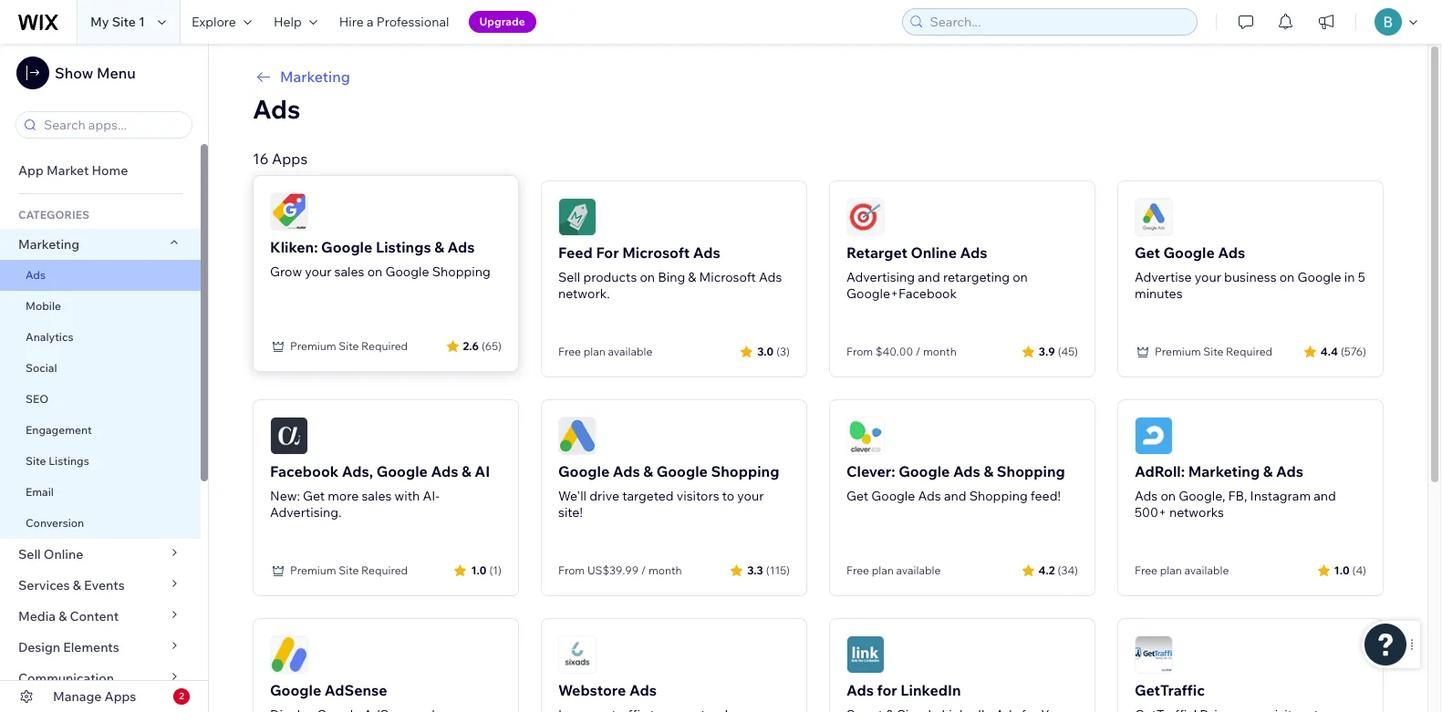 Task type: vqa. For each thing, say whether or not it's contained in the screenshot.
the Services & Events
yes



Task type: describe. For each thing, give the bounding box(es) containing it.
visitors
[[677, 488, 719, 504]]

premium for facebook
[[290, 564, 336, 577]]

kliken: google listings & ads grow your sales on google shopping
[[270, 238, 491, 280]]

gettraffic
[[1135, 681, 1205, 700]]

0 horizontal spatial microsoft
[[622, 244, 690, 262]]

facebook ads, google ads & ai new: get more sales with ai- advertising.
[[270, 463, 490, 521]]

webstore ads
[[558, 681, 657, 700]]

analytics
[[26, 330, 73, 344]]

& inside feed for microsoft ads sell products on bing & microsoft ads network.
[[688, 269, 696, 286]]

plan for clever:
[[872, 564, 894, 577]]

from us$39.99 / month
[[558, 564, 682, 577]]

site listings
[[26, 454, 89, 468]]

site inside site listings 'link'
[[26, 454, 46, 468]]

site for facebook ads, google ads & ai
[[339, 564, 359, 577]]

and inside retarget online ads advertising and retargeting on google+facebook
[[918, 269, 940, 286]]

services & events link
[[0, 570, 201, 601]]

16 apps
[[253, 150, 308, 168]]

3.0 (3)
[[757, 344, 790, 358]]

listings inside site listings 'link'
[[49, 454, 89, 468]]

advertise
[[1135, 269, 1192, 286]]

& inside kliken: google listings & ads grow your sales on google shopping
[[434, 238, 444, 256]]

available for google
[[896, 564, 941, 577]]

bing
[[658, 269, 685, 286]]

professional
[[376, 14, 449, 30]]

5
[[1358, 269, 1365, 286]]

1
[[139, 14, 145, 30]]

retarget
[[847, 244, 908, 262]]

get inside clever: google ads & shopping get google ads and shopping feed!
[[847, 488, 869, 504]]

and inside clever: google ads & shopping get google ads and shopping feed!
[[944, 488, 967, 504]]

& inside adroll: marketing & ads ads on google, fb, instagram and 500+ networks
[[1263, 463, 1273, 481]]

3.3 (115)
[[747, 563, 790, 577]]

/ for advertising
[[916, 345, 921, 359]]

email link
[[0, 477, 201, 508]]

google ads & google shopping logo image
[[558, 417, 597, 455]]

ads inside get google ads advertise your business on google in 5 minutes
[[1218, 244, 1245, 262]]

more
[[328, 488, 359, 504]]

sales inside facebook ads, google ads & ai new: get more sales with ai- advertising.
[[362, 488, 392, 504]]

ads,
[[342, 463, 373, 481]]

feed!
[[1031, 488, 1061, 504]]

plan for adroll:
[[1160, 564, 1182, 577]]

linkedin
[[901, 681, 961, 700]]

categories
[[18, 208, 89, 222]]

sales inside kliken: google listings & ads grow your sales on google shopping
[[334, 264, 364, 280]]

site for get google ads
[[1204, 345, 1224, 359]]

to
[[722, 488, 735, 504]]

(576)
[[1341, 344, 1367, 358]]

ads inside "sidebar" element
[[26, 268, 46, 282]]

design
[[18, 639, 60, 656]]

free plan available for google
[[847, 564, 941, 577]]

& inside google ads & google shopping we'll drive targeted visitors to your site!
[[643, 463, 653, 481]]

and inside adroll: marketing & ads ads on google, fb, instagram and 500+ networks
[[1314, 488, 1336, 504]]

networks
[[1169, 504, 1224, 521]]

with
[[395, 488, 420, 504]]

google ads & google shopping we'll drive targeted visitors to your site!
[[558, 463, 779, 521]]

/ for google
[[641, 564, 646, 577]]

clever: google ads & shopping logo image
[[847, 417, 885, 455]]

required for listings
[[361, 339, 408, 353]]

hire
[[339, 14, 364, 30]]

explore
[[192, 14, 236, 30]]

site for kliken: google listings & ads
[[339, 339, 359, 353]]

drive
[[589, 488, 619, 504]]

& inside facebook ads, google ads & ai new: get more sales with ai- advertising.
[[462, 463, 471, 481]]

plan for feed
[[584, 345, 606, 359]]

get inside facebook ads, google ads & ai new: get more sales with ai- advertising.
[[303, 488, 325, 504]]

google adsense logo image
[[270, 636, 308, 674]]

my site 1
[[90, 14, 145, 30]]

kliken: google listings & ads logo image
[[270, 192, 308, 231]]

3.0
[[757, 344, 774, 358]]

engagement
[[26, 423, 92, 437]]

engagement link
[[0, 415, 201, 446]]

ai-
[[423, 488, 440, 504]]

2
[[179, 691, 184, 702]]

on for get
[[1280, 269, 1295, 286]]

mobile link
[[0, 291, 201, 322]]

ads inside google ads & google shopping we'll drive targeted visitors to your site!
[[613, 463, 640, 481]]

your inside google ads & google shopping we'll drive targeted visitors to your site!
[[737, 488, 764, 504]]

sell online link
[[0, 539, 201, 570]]

(3)
[[777, 344, 790, 358]]

for
[[877, 681, 897, 700]]

on for feed
[[640, 269, 655, 286]]

on for retarget
[[1013, 269, 1028, 286]]

social link
[[0, 353, 201, 384]]

(1)
[[489, 563, 502, 577]]

email
[[26, 485, 54, 499]]

menu
[[97, 64, 136, 82]]

retarget online ads advertising and retargeting on google+facebook
[[847, 244, 1028, 302]]

shopping inside kliken: google listings & ads grow your sales on google shopping
[[432, 264, 491, 280]]

google inside facebook ads, google ads & ai new: get more sales with ai- advertising.
[[376, 463, 428, 481]]

content
[[70, 608, 119, 625]]

premium for get
[[1155, 345, 1201, 359]]

feed
[[558, 244, 593, 262]]

ads for linkedin logo image
[[847, 636, 885, 674]]

month for google
[[649, 564, 682, 577]]

mobile
[[26, 299, 61, 313]]

500+
[[1135, 504, 1167, 521]]

design elements link
[[0, 632, 201, 663]]

Search apps... field
[[38, 112, 186, 138]]

clever:
[[847, 463, 895, 481]]

free plan available for for
[[558, 345, 653, 359]]

social
[[26, 361, 57, 375]]

communication link
[[0, 663, 201, 694]]

premium site required for ads
[[1155, 345, 1273, 359]]

(4)
[[1352, 563, 1367, 577]]

premium site required for listings
[[290, 339, 408, 353]]

1 horizontal spatial microsoft
[[699, 269, 756, 286]]

0 vertical spatial marketing
[[280, 68, 350, 86]]

premium for kliken:
[[290, 339, 336, 353]]

4.2
[[1039, 563, 1055, 577]]

app market home
[[18, 162, 128, 179]]

instagram
[[1250, 488, 1311, 504]]

advertising.
[[270, 504, 342, 521]]

available for marketing
[[1185, 564, 1229, 577]]

show menu
[[55, 64, 136, 82]]

conversion link
[[0, 508, 201, 539]]

adsense
[[325, 681, 387, 700]]

(34)
[[1058, 563, 1078, 577]]

facebook
[[270, 463, 339, 481]]

on inside adroll: marketing & ads ads on google, fb, instagram and 500+ networks
[[1161, 488, 1176, 504]]

month for advertising
[[923, 345, 957, 359]]

upgrade button
[[468, 11, 536, 33]]

targeted
[[622, 488, 674, 504]]

home
[[92, 162, 128, 179]]



Task type: locate. For each thing, give the bounding box(es) containing it.
and left feed!
[[944, 488, 967, 504]]

services
[[18, 577, 70, 594]]

free plan available down network.
[[558, 345, 653, 359]]

online
[[911, 244, 957, 262], [44, 546, 83, 563]]

$40.00
[[876, 345, 913, 359]]

free for clever: google ads & shopping
[[847, 564, 869, 577]]

month right us$39.99
[[649, 564, 682, 577]]

plan down 500+
[[1160, 564, 1182, 577]]

0 vertical spatial listings
[[376, 238, 431, 256]]

get down facebook
[[303, 488, 325, 504]]

0 horizontal spatial from
[[558, 564, 585, 577]]

0 horizontal spatial free
[[558, 345, 581, 359]]

your left the business
[[1195, 269, 1221, 286]]

microsoft up bing
[[622, 244, 690, 262]]

google adsense
[[270, 681, 387, 700]]

available for for
[[608, 345, 653, 359]]

0 horizontal spatial plan
[[584, 345, 606, 359]]

shopping up feed!
[[997, 463, 1065, 481]]

communication
[[18, 671, 117, 687]]

online up retargeting
[[911, 244, 957, 262]]

help
[[274, 14, 302, 30]]

site listings link
[[0, 446, 201, 477]]

2 horizontal spatial get
[[1135, 244, 1160, 262]]

required down the with
[[361, 564, 408, 577]]

free plan available for marketing
[[1135, 564, 1229, 577]]

2 horizontal spatial and
[[1314, 488, 1336, 504]]

2 horizontal spatial your
[[1195, 269, 1221, 286]]

get up the advertise
[[1135, 244, 1160, 262]]

design elements
[[18, 639, 119, 656]]

grow
[[270, 264, 302, 280]]

products
[[583, 269, 637, 286]]

2 horizontal spatial plan
[[1160, 564, 1182, 577]]

/ right us$39.99
[[641, 564, 646, 577]]

on
[[367, 264, 383, 280], [640, 269, 655, 286], [1013, 269, 1028, 286], [1280, 269, 1295, 286], [1161, 488, 1176, 504]]

required for google
[[361, 564, 408, 577]]

on inside feed for microsoft ads sell products on bing & microsoft ads network.
[[640, 269, 655, 286]]

1 horizontal spatial marketing link
[[253, 66, 1384, 88]]

0 horizontal spatial sell
[[18, 546, 41, 563]]

0 vertical spatial online
[[911, 244, 957, 262]]

premium down advertising.
[[290, 564, 336, 577]]

marketing link
[[253, 66, 1384, 88], [0, 229, 201, 260]]

1 horizontal spatial /
[[916, 345, 921, 359]]

on down 'adroll:'
[[1161, 488, 1176, 504]]

1.0 left (1)
[[471, 563, 487, 577]]

facebook ads, google ads & ai logo image
[[270, 417, 308, 455]]

2 horizontal spatial available
[[1185, 564, 1229, 577]]

0 horizontal spatial get
[[303, 488, 325, 504]]

sales left the with
[[362, 488, 392, 504]]

and left retargeting
[[918, 269, 940, 286]]

elements
[[63, 639, 119, 656]]

premium site required for google
[[290, 564, 408, 577]]

0 horizontal spatial your
[[305, 264, 332, 280]]

premium down grow
[[290, 339, 336, 353]]

listings
[[376, 238, 431, 256], [49, 454, 89, 468]]

required
[[361, 339, 408, 353], [1226, 345, 1273, 359], [361, 564, 408, 577]]

1 1.0 from the left
[[471, 563, 487, 577]]

0 horizontal spatial /
[[641, 564, 646, 577]]

1 horizontal spatial and
[[944, 488, 967, 504]]

1 vertical spatial microsoft
[[699, 269, 756, 286]]

free plan available down networks
[[1135, 564, 1229, 577]]

available
[[608, 345, 653, 359], [896, 564, 941, 577], [1185, 564, 1229, 577]]

2 horizontal spatial marketing
[[1188, 463, 1260, 481]]

sell down the feed
[[558, 269, 580, 286]]

required for ads
[[1226, 345, 1273, 359]]

sell inside "sidebar" element
[[18, 546, 41, 563]]

hire a professional link
[[328, 0, 460, 44]]

free for adroll: marketing & ads
[[1135, 564, 1158, 577]]

a
[[367, 14, 374, 30]]

marketing down help button
[[280, 68, 350, 86]]

on inside kliken: google listings & ads grow your sales on google shopping
[[367, 264, 383, 280]]

app market home link
[[0, 155, 201, 186]]

1 horizontal spatial listings
[[376, 238, 431, 256]]

on right retargeting
[[1013, 269, 1028, 286]]

&
[[434, 238, 444, 256], [688, 269, 696, 286], [462, 463, 471, 481], [643, 463, 653, 481], [984, 463, 994, 481], [1263, 463, 1273, 481], [73, 577, 81, 594], [59, 608, 67, 625]]

1 horizontal spatial from
[[847, 345, 873, 359]]

2.6
[[463, 339, 479, 353]]

online for retarget
[[911, 244, 957, 262]]

services & events
[[18, 577, 125, 594]]

in
[[1344, 269, 1355, 286]]

free down network.
[[558, 345, 581, 359]]

1 horizontal spatial available
[[896, 564, 941, 577]]

plan down network.
[[584, 345, 606, 359]]

sell
[[558, 269, 580, 286], [18, 546, 41, 563]]

1 vertical spatial month
[[649, 564, 682, 577]]

sell online
[[18, 546, 83, 563]]

1.0 (4)
[[1334, 563, 1367, 577]]

sales right grow
[[334, 264, 364, 280]]

0 vertical spatial marketing link
[[253, 66, 1384, 88]]

Search... field
[[925, 9, 1191, 35]]

apps for 16 apps
[[272, 150, 308, 168]]

0 vertical spatial from
[[847, 345, 873, 359]]

sell up services
[[18, 546, 41, 563]]

16
[[253, 150, 269, 168]]

1 horizontal spatial online
[[911, 244, 957, 262]]

1.0 for facebook ads, google ads & ai
[[471, 563, 487, 577]]

on right grow
[[367, 264, 383, 280]]

hire a professional
[[339, 14, 449, 30]]

2 vertical spatial marketing
[[1188, 463, 1260, 481]]

online inside retarget online ads advertising and retargeting on google+facebook
[[911, 244, 957, 262]]

0 vertical spatial microsoft
[[622, 244, 690, 262]]

apps right 16
[[272, 150, 308, 168]]

online for sell
[[44, 546, 83, 563]]

ads
[[253, 93, 300, 125], [448, 238, 475, 256], [693, 244, 720, 262], [960, 244, 988, 262], [1218, 244, 1245, 262], [26, 268, 46, 282], [759, 269, 782, 286], [431, 463, 458, 481], [613, 463, 640, 481], [953, 463, 981, 481], [1276, 463, 1304, 481], [918, 488, 941, 504], [1135, 488, 1158, 504], [629, 681, 657, 700], [847, 681, 874, 700]]

kliken:
[[270, 238, 318, 256]]

from for google ads & google shopping
[[558, 564, 585, 577]]

1 vertical spatial sell
[[18, 546, 41, 563]]

1 horizontal spatial plan
[[872, 564, 894, 577]]

0 horizontal spatial and
[[918, 269, 940, 286]]

we'll
[[558, 488, 587, 504]]

sell inside feed for microsoft ads sell products on bing & microsoft ads network.
[[558, 269, 580, 286]]

1.0 for adroll: marketing & ads
[[1334, 563, 1350, 577]]

show menu button
[[16, 57, 136, 89]]

my
[[90, 14, 109, 30]]

1 horizontal spatial 1.0
[[1334, 563, 1350, 577]]

app
[[18, 162, 44, 179]]

3.9
[[1039, 344, 1055, 358]]

0 vertical spatial sell
[[558, 269, 580, 286]]

shopping up to
[[711, 463, 779, 481]]

retargeting
[[943, 269, 1010, 286]]

get
[[1135, 244, 1160, 262], [303, 488, 325, 504], [847, 488, 869, 504]]

on right the business
[[1280, 269, 1295, 286]]

1 vertical spatial apps
[[105, 689, 136, 705]]

1 horizontal spatial get
[[847, 488, 869, 504]]

1 horizontal spatial month
[[923, 345, 957, 359]]

manage apps
[[53, 689, 136, 705]]

1 horizontal spatial free plan available
[[847, 564, 941, 577]]

ads inside facebook ads, google ads & ai new: get more sales with ai- advertising.
[[431, 463, 458, 481]]

get inside get google ads advertise your business on google in 5 minutes
[[1135, 244, 1160, 262]]

and right 'instagram'
[[1314, 488, 1336, 504]]

0 horizontal spatial marketing link
[[0, 229, 201, 260]]

adroll: marketing & ads ads on google, fb, instagram and 500+ networks
[[1135, 463, 1336, 521]]

ads link
[[0, 260, 201, 291]]

0 horizontal spatial listings
[[49, 454, 89, 468]]

1 vertical spatial from
[[558, 564, 585, 577]]

0 horizontal spatial apps
[[105, 689, 136, 705]]

1 horizontal spatial apps
[[272, 150, 308, 168]]

2 horizontal spatial free
[[1135, 564, 1158, 577]]

2.6 (65)
[[463, 339, 502, 353]]

feed for microsoft ads sell products on bing & microsoft ads network.
[[558, 244, 782, 302]]

1 horizontal spatial free
[[847, 564, 869, 577]]

1 vertical spatial sales
[[362, 488, 392, 504]]

us$39.99
[[587, 564, 639, 577]]

shopping up 2.6
[[432, 264, 491, 280]]

shopping inside google ads & google shopping we'll drive targeted visitors to your site!
[[711, 463, 779, 481]]

free for feed for microsoft ads
[[558, 345, 581, 359]]

get google ads advertise your business on google in 5 minutes
[[1135, 244, 1365, 302]]

ads for linkedin
[[847, 681, 961, 700]]

1 vertical spatial online
[[44, 546, 83, 563]]

show
[[55, 64, 93, 82]]

listings inside kliken: google listings & ads grow your sales on google shopping
[[376, 238, 431, 256]]

& inside clever: google ads & shopping get google ads and shopping feed!
[[984, 463, 994, 481]]

3.3
[[747, 563, 763, 577]]

from left $40.00
[[847, 345, 873, 359]]

sales
[[334, 264, 364, 280], [362, 488, 392, 504]]

site!
[[558, 504, 583, 521]]

required left 2.6
[[361, 339, 408, 353]]

0 vertical spatial /
[[916, 345, 921, 359]]

feed for microsoft ads logo image
[[558, 198, 597, 236]]

1 horizontal spatial sell
[[558, 269, 580, 286]]

plan up ads for linkedin logo
[[872, 564, 894, 577]]

2 horizontal spatial free plan available
[[1135, 564, 1229, 577]]

0 horizontal spatial available
[[608, 345, 653, 359]]

free right (115)
[[847, 564, 869, 577]]

1 vertical spatial marketing link
[[0, 229, 201, 260]]

apps for manage apps
[[105, 689, 136, 705]]

network.
[[558, 286, 610, 302]]

month right $40.00
[[923, 345, 957, 359]]

retarget online ads logo image
[[847, 198, 885, 236]]

analytics link
[[0, 322, 201, 353]]

required down the business
[[1226, 345, 1273, 359]]

free down 500+
[[1135, 564, 1158, 577]]

minutes
[[1135, 286, 1183, 302]]

apps inside "sidebar" element
[[105, 689, 136, 705]]

1.0
[[471, 563, 487, 577], [1334, 563, 1350, 577]]

marketing inside "sidebar" element
[[18, 236, 80, 253]]

2 1.0 from the left
[[1334, 563, 1350, 577]]

sidebar element
[[0, 44, 209, 712]]

google+facebook
[[847, 286, 957, 302]]

shopping left feed!
[[969, 488, 1028, 504]]

1.0 left (4)
[[1334, 563, 1350, 577]]

microsoft right bing
[[699, 269, 756, 286]]

your right to
[[737, 488, 764, 504]]

your right grow
[[305, 264, 332, 280]]

get down clever:
[[847, 488, 869, 504]]

gettraffic logo image
[[1135, 636, 1173, 674]]

premium down minutes
[[1155, 345, 1201, 359]]

ads inside kliken: google listings & ads grow your sales on google shopping
[[448, 238, 475, 256]]

site
[[112, 14, 136, 30], [339, 339, 359, 353], [1204, 345, 1224, 359], [26, 454, 46, 468], [339, 564, 359, 577]]

0 horizontal spatial 1.0
[[471, 563, 487, 577]]

plan
[[584, 345, 606, 359], [872, 564, 894, 577], [1160, 564, 1182, 577]]

0 horizontal spatial online
[[44, 546, 83, 563]]

google,
[[1179, 488, 1226, 504]]

on inside retarget online ads advertising and retargeting on google+facebook
[[1013, 269, 1028, 286]]

ads inside retarget online ads advertising and retargeting on google+facebook
[[960, 244, 988, 262]]

/ right $40.00
[[916, 345, 921, 359]]

4.2 (34)
[[1039, 563, 1078, 577]]

seo link
[[0, 384, 201, 415]]

0 vertical spatial apps
[[272, 150, 308, 168]]

adroll: marketing & ads logo image
[[1135, 417, 1173, 455]]

(45)
[[1058, 344, 1078, 358]]

from for retarget online ads
[[847, 345, 873, 359]]

ai
[[475, 463, 490, 481]]

free plan available up ads for linkedin logo
[[847, 564, 941, 577]]

0 horizontal spatial marketing
[[18, 236, 80, 253]]

marketing
[[280, 68, 350, 86], [18, 236, 80, 253], [1188, 463, 1260, 481]]

your inside kliken: google listings & ads grow your sales on google shopping
[[305, 264, 332, 280]]

manage
[[53, 689, 102, 705]]

marketing inside adroll: marketing & ads ads on google, fb, instagram and 500+ networks
[[1188, 463, 1260, 481]]

0 vertical spatial month
[[923, 345, 957, 359]]

0 horizontal spatial month
[[649, 564, 682, 577]]

0 horizontal spatial free plan available
[[558, 345, 653, 359]]

online inside the sell online link
[[44, 546, 83, 563]]

online up the services & events
[[44, 546, 83, 563]]

1 horizontal spatial your
[[737, 488, 764, 504]]

on left bing
[[640, 269, 655, 286]]

new:
[[270, 488, 300, 504]]

advertising
[[847, 269, 915, 286]]

1 vertical spatial /
[[641, 564, 646, 577]]

1 horizontal spatial marketing
[[280, 68, 350, 86]]

apps right manage
[[105, 689, 136, 705]]

premium
[[290, 339, 336, 353], [1155, 345, 1201, 359], [290, 564, 336, 577]]

0 vertical spatial sales
[[334, 264, 364, 280]]

(65)
[[482, 339, 502, 353]]

on inside get google ads advertise your business on google in 5 minutes
[[1280, 269, 1295, 286]]

your inside get google ads advertise your business on google in 5 minutes
[[1195, 269, 1221, 286]]

marketing up "fb," on the bottom of page
[[1188, 463, 1260, 481]]

business
[[1224, 269, 1277, 286]]

market
[[46, 162, 89, 179]]

get google ads logo image
[[1135, 198, 1173, 236]]

1 vertical spatial marketing
[[18, 236, 80, 253]]

from $40.00 / month
[[847, 345, 957, 359]]

from left us$39.99
[[558, 564, 585, 577]]

webstore ads logo image
[[558, 636, 597, 674]]

1 vertical spatial listings
[[49, 454, 89, 468]]

marketing down categories
[[18, 236, 80, 253]]



